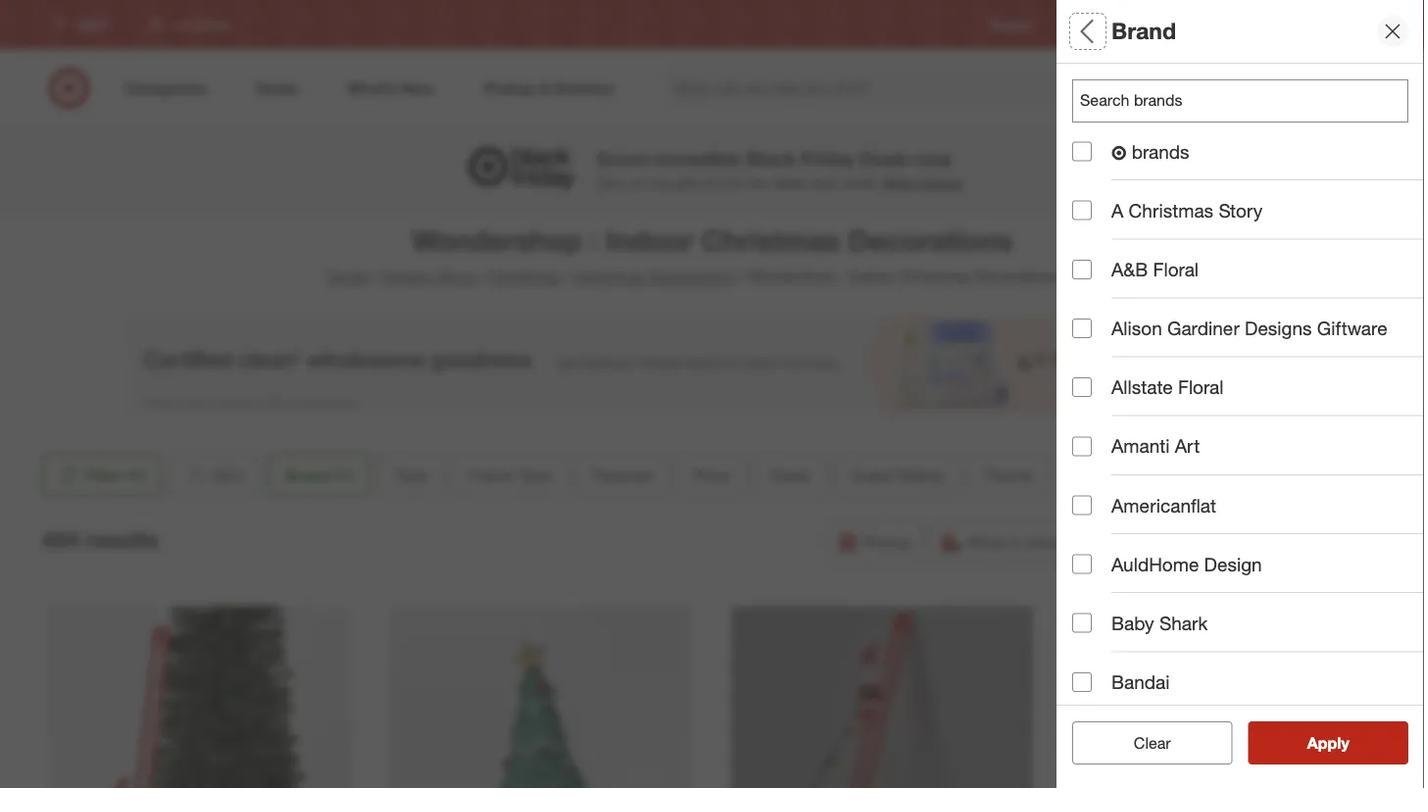 Task type: vqa. For each thing, say whether or not it's contained in the screenshot.
Christmas within BRAND dialog
yes



Task type: describe. For each thing, give the bounding box(es) containing it.
a
[[1112, 199, 1124, 222]]

Allstate Floral checkbox
[[1073, 378, 1092, 397]]

christmas decorations link
[[573, 267, 734, 286]]

rating inside all filters dialog
[[1130, 496, 1188, 518]]

1 horizontal spatial guest rating button
[[1073, 475, 1424, 544]]

weekly ad link
[[1065, 16, 1120, 33]]

A Christmas Story checkbox
[[1073, 201, 1092, 220]]

baby shark
[[1112, 612, 1208, 634]]

shop in store
[[968, 532, 1061, 551]]

1 vertical spatial frame type
[[469, 466, 551, 485]]

same
[[1118, 532, 1159, 551]]

allstate floral
[[1112, 376, 1224, 399]]

decorations down saving at the top of the page
[[848, 223, 1013, 257]]

color button
[[1073, 613, 1424, 681]]

0 vertical spatial guest
[[851, 466, 893, 485]]

color
[[1073, 633, 1121, 656]]

brands
[[1132, 140, 1190, 163]]

alison gardiner designs giftware
[[1112, 317, 1388, 340]]

find stores
[[1327, 17, 1387, 32]]

christmas down saving at the top of the page
[[899, 267, 971, 286]]

saving
[[920, 174, 962, 191]]

amanti
[[1112, 435, 1170, 458]]

redcard link
[[1152, 16, 1199, 33]]

christmas right christmas "link"
[[573, 267, 645, 286]]

target link
[[326, 267, 369, 286]]

sold by button
[[1073, 681, 1424, 750]]

sort
[[213, 466, 243, 485]]

shipping
[[1308, 532, 1370, 551]]

target
[[326, 267, 369, 286]]

2 vertical spatial wondershop
[[747, 267, 836, 286]]

each
[[810, 174, 840, 191]]

(1) for filter (1)
[[127, 466, 145, 485]]

gifts
[[674, 174, 701, 191]]

(1) for brand (1)
[[334, 466, 352, 485]]

weekly ad
[[1065, 17, 1120, 32]]

decorations up advertisement region
[[649, 267, 734, 286]]

4 / from the left
[[738, 267, 743, 286]]

pickup
[[864, 532, 911, 551]]

day
[[1163, 532, 1190, 551]]

designs
[[1245, 317, 1312, 340]]

find
[[717, 174, 740, 191]]

¬ brands
[[1112, 140, 1190, 164]]

AuldHome Design checkbox
[[1073, 554, 1092, 574]]

1 horizontal spatial :
[[841, 267, 845, 286]]

brand for brand wondershop
[[1073, 146, 1126, 168]]

a&b
[[1112, 258, 1148, 281]]

a&b floral
[[1112, 258, 1199, 281]]

3 / from the left
[[564, 267, 570, 286]]

week.
[[843, 174, 879, 191]]

filter (1) button
[[42, 454, 161, 497]]

clear for clear all
[[1124, 733, 1161, 752]]

3
[[1365, 69, 1371, 81]]

allstate
[[1112, 376, 1173, 399]]

same day delivery button
[[1082, 521, 1264, 564]]

wondershop : indoor christmas decorations target / holiday shop / christmas / christmas decorations / wondershop : indoor christmas decorations (454)
[[326, 223, 1099, 286]]

454
[[42, 526, 79, 554]]

theme inside all filters dialog
[[1073, 564, 1133, 587]]

design
[[1204, 553, 1262, 575]]

christmas link
[[489, 267, 560, 286]]

filter (1)
[[85, 466, 145, 485]]

454 results
[[42, 526, 158, 554]]

registry
[[990, 17, 1033, 32]]

giftware
[[1317, 317, 1388, 340]]

holiday
[[382, 267, 434, 286]]

2 vertical spatial deals
[[771, 466, 810, 485]]

see
[[1287, 733, 1315, 752]]

redcard
[[1152, 17, 1199, 32]]

2 / from the left
[[480, 267, 485, 286]]

1 horizontal spatial theme button
[[1073, 544, 1424, 613]]

brand for brand (1)
[[285, 466, 330, 485]]

clear button
[[1073, 722, 1233, 765]]

wondershop inside all filters dialog
[[1073, 171, 1151, 188]]

apply
[[1308, 733, 1350, 752]]

features inside all filters dialog
[[1073, 290, 1150, 312]]

top
[[650, 174, 670, 191]]

0 vertical spatial theme button
[[968, 454, 1049, 497]]

shipping button
[[1272, 521, 1383, 564]]

Amanti Art checkbox
[[1073, 437, 1092, 456]]

ad
[[1106, 17, 1120, 32]]

see results
[[1287, 733, 1370, 752]]

store
[[1026, 532, 1061, 551]]

What can we help you find? suggestions appear below search field
[[662, 67, 1150, 110]]

clear all button
[[1073, 722, 1233, 765]]

sponsored
[[1242, 415, 1300, 429]]

all filters
[[1073, 17, 1167, 45]]

guest rating inside all filters dialog
[[1073, 496, 1188, 518]]

on
[[631, 174, 646, 191]]

new
[[744, 174, 769, 191]]

0 vertical spatial price button
[[1073, 338, 1424, 407]]

frame type inside all filters dialog
[[1073, 221, 1175, 244]]

art
[[1175, 435, 1200, 458]]

clear for clear
[[1134, 733, 1171, 752]]

results for 454 results
[[86, 526, 158, 554]]

0 horizontal spatial deals button
[[754, 454, 827, 497]]

deals inside score incredible black friday deals now save on top gifts & find new deals each week. start saving
[[860, 147, 910, 170]]

1 vertical spatial frame type button
[[453, 454, 568, 497]]

shark
[[1160, 612, 1208, 634]]

now
[[915, 147, 953, 170]]

1 vertical spatial price button
[[677, 454, 746, 497]]

0 horizontal spatial guest rating button
[[835, 454, 960, 497]]

in
[[1009, 532, 1022, 551]]

amanti art
[[1112, 435, 1200, 458]]

¬
[[1112, 141, 1127, 164]]

0 horizontal spatial frame
[[469, 466, 513, 485]]



Task type: locate. For each thing, give the bounding box(es) containing it.
1 vertical spatial frame
[[469, 466, 513, 485]]

same day delivery
[[1118, 532, 1251, 551]]

shop right "holiday"
[[439, 267, 476, 286]]

0 horizontal spatial indoor
[[606, 223, 694, 257]]

christmas down new
[[701, 223, 840, 257]]

americanflat
[[1112, 494, 1217, 517]]

0 horizontal spatial rating
[[898, 466, 943, 485]]

/ right target link
[[373, 267, 378, 286]]

price inside all filters dialog
[[1073, 358, 1119, 381]]

0 vertical spatial frame type button
[[1073, 201, 1424, 270]]

score
[[597, 147, 649, 170]]

0 vertical spatial frame
[[1073, 221, 1128, 244]]

clear
[[1124, 733, 1161, 752], [1134, 733, 1171, 752]]

results inside button
[[1320, 733, 1370, 752]]

0 horizontal spatial features
[[592, 466, 653, 485]]

1 vertical spatial type button
[[378, 454, 445, 497]]

None text field
[[1073, 79, 1409, 123]]

baby
[[1112, 612, 1155, 634]]

1 vertical spatial guest
[[1073, 496, 1125, 518]]

holiday shop link
[[382, 267, 476, 286]]

incredible
[[654, 147, 741, 170]]

brand dialog
[[1057, 0, 1424, 788]]

guest
[[851, 466, 893, 485], [1073, 496, 1125, 518]]

brand wondershop
[[1073, 146, 1151, 188]]

deals button
[[1073, 407, 1424, 475], [754, 454, 827, 497]]

results right see
[[1320, 733, 1370, 752]]

brand inside dialog
[[1112, 17, 1176, 45]]

1 vertical spatial features
[[592, 466, 653, 485]]

None checkbox
[[1073, 142, 1092, 161]]

20" battery operated animated plush dancing christmas tree sculpture - wondershop™ green image
[[390, 606, 692, 788], [390, 606, 692, 788]]

0 vertical spatial frame type
[[1073, 221, 1175, 244]]

0 vertical spatial guest rating
[[851, 466, 943, 485]]

floral right allstate
[[1178, 376, 1224, 399]]

wondershop
[[1073, 171, 1151, 188], [412, 223, 582, 257], [747, 267, 836, 286]]

story
[[1219, 199, 1263, 222]]

1 vertical spatial price
[[694, 466, 730, 485]]

search
[[1137, 80, 1184, 100]]

a christmas story
[[1112, 199, 1263, 222]]

0 vertical spatial indoor
[[606, 223, 694, 257]]

filter
[[85, 466, 123, 485]]

1 horizontal spatial theme
[[1073, 564, 1133, 587]]

christmas inside brand dialog
[[1129, 199, 1214, 222]]

2 horizontal spatial wondershop
[[1073, 171, 1151, 188]]

2 vertical spatial brand
[[285, 466, 330, 485]]

1 horizontal spatial price button
[[1073, 338, 1424, 407]]

wondershop down deals
[[747, 267, 836, 286]]

0 vertical spatial wondershop
[[1073, 171, 1151, 188]]

decorations left (454)
[[975, 267, 1060, 286]]

0 horizontal spatial results
[[86, 526, 158, 554]]

2 clear from the left
[[1134, 733, 1171, 752]]

floral for allstate floral
[[1178, 376, 1224, 399]]

0 vertical spatial results
[[86, 526, 158, 554]]

brand
[[1112, 17, 1176, 45], [1073, 146, 1126, 168], [285, 466, 330, 485]]

deals inside all filters dialog
[[1073, 427, 1123, 450]]

all filters dialog
[[1057, 0, 1424, 788]]

0 horizontal spatial frame type
[[469, 466, 551, 485]]

results right 454
[[86, 526, 158, 554]]

floral right a&b
[[1153, 258, 1199, 281]]

rating
[[898, 466, 943, 485], [1130, 496, 1188, 518]]

/ left christmas "link"
[[480, 267, 485, 286]]

gardiner
[[1168, 317, 1240, 340]]

3 link
[[1336, 67, 1379, 110]]

Americanflat checkbox
[[1073, 495, 1092, 515]]

1 vertical spatial results
[[1320, 733, 1370, 752]]

find stores link
[[1327, 16, 1387, 33]]

0 horizontal spatial type button
[[378, 454, 445, 497]]

1 vertical spatial indoor
[[849, 267, 895, 286]]

auldhome
[[1112, 553, 1199, 575]]

1 horizontal spatial indoor
[[849, 267, 895, 286]]

brand inside brand wondershop
[[1073, 146, 1126, 168]]

0 vertical spatial features button
[[1073, 270, 1424, 338]]

1 vertical spatial brand
[[1073, 146, 1126, 168]]

0 vertical spatial floral
[[1153, 258, 1199, 281]]

deals
[[860, 147, 910, 170], [1073, 427, 1123, 450], [771, 466, 810, 485]]

guest up pickup 'button'
[[851, 466, 893, 485]]

clear all
[[1124, 733, 1181, 752]]

sold by
[[1073, 702, 1138, 724]]

brand for brand
[[1112, 17, 1176, 45]]

Alison Gardiner Designs Giftware checkbox
[[1073, 319, 1092, 338]]

start
[[883, 174, 916, 191]]

0 horizontal spatial price
[[694, 466, 730, 485]]

0 horizontal spatial guest rating
[[851, 466, 943, 485]]

delivery
[[1195, 532, 1251, 551]]

0 vertical spatial deals
[[860, 147, 910, 170]]

0 horizontal spatial guest
[[851, 466, 893, 485]]

1 vertical spatial rating
[[1130, 496, 1188, 518]]

(454)
[[1064, 267, 1099, 286]]

1 vertical spatial :
[[841, 267, 845, 286]]

1 horizontal spatial guest rating
[[1073, 496, 1188, 518]]

0 vertical spatial type button
[[1073, 64, 1424, 132]]

alison
[[1112, 317, 1162, 340]]

1 horizontal spatial price
[[1073, 358, 1119, 381]]

: down week.
[[841, 267, 845, 286]]

frame type
[[1073, 221, 1175, 244], [469, 466, 551, 485]]

0 vertical spatial features
[[1073, 290, 1150, 312]]

weekly
[[1065, 17, 1102, 32]]

1 horizontal spatial guest
[[1073, 496, 1125, 518]]

deals
[[773, 174, 806, 191]]

1 horizontal spatial rating
[[1130, 496, 1188, 518]]

Bandai checkbox
[[1073, 672, 1092, 692]]

/
[[373, 267, 378, 286], [480, 267, 485, 286], [564, 267, 570, 286], [738, 267, 743, 286]]

results
[[86, 526, 158, 554], [1320, 733, 1370, 752]]

rating up the same day delivery button
[[1130, 496, 1188, 518]]

0 vertical spatial rating
[[898, 466, 943, 485]]

1 clear from the left
[[1124, 733, 1161, 752]]

shop left "in"
[[968, 532, 1005, 551]]

friday
[[801, 147, 855, 170]]

price
[[1073, 358, 1119, 381], [694, 466, 730, 485]]

sold
[[1073, 702, 1112, 724]]

0 vertical spatial brand
[[1112, 17, 1176, 45]]

see results button
[[1249, 722, 1409, 765]]

0 vertical spatial shop
[[439, 267, 476, 286]]

rating up pickup
[[898, 466, 943, 485]]

1 horizontal spatial features button
[[1073, 270, 1424, 338]]

1 horizontal spatial shop
[[968, 532, 1005, 551]]

0 horizontal spatial shop
[[439, 267, 476, 286]]

shop inside wondershop : indoor christmas decorations target / holiday shop / christmas / christmas decorations / wondershop : indoor christmas decorations (454)
[[439, 267, 476, 286]]

apply button
[[1249, 722, 1409, 765]]

0 vertical spatial :
[[590, 223, 598, 257]]

0 horizontal spatial theme button
[[968, 454, 1049, 497]]

1 vertical spatial shop
[[968, 532, 1005, 551]]

1 horizontal spatial features
[[1073, 290, 1150, 312]]

save
[[597, 174, 627, 191]]

0 vertical spatial price
[[1073, 358, 1119, 381]]

guest up same
[[1073, 496, 1125, 518]]

1 horizontal spatial deals
[[860, 147, 910, 170]]

shop inside button
[[968, 532, 1005, 551]]

0 horizontal spatial wondershop
[[412, 223, 582, 257]]

large climbing santa decorative christmas figurine red - wondershop™ image
[[49, 606, 351, 788], [49, 606, 351, 788], [731, 606, 1033, 788], [731, 606, 1033, 788]]

/ right christmas decorations link
[[738, 267, 743, 286]]

all
[[1166, 733, 1181, 752]]

0 vertical spatial theme
[[984, 466, 1033, 485]]

(1)
[[127, 466, 145, 485], [334, 466, 352, 485]]

0 horizontal spatial features button
[[575, 454, 669, 497]]

clear left all
[[1124, 733, 1161, 752]]

clear down by
[[1134, 733, 1171, 752]]

indoor
[[606, 223, 694, 257], [849, 267, 895, 286]]

features button
[[1073, 270, 1424, 338], [575, 454, 669, 497]]

1 horizontal spatial frame type button
[[1073, 201, 1424, 270]]

guest inside all filters dialog
[[1073, 496, 1125, 518]]

1 vertical spatial wondershop
[[412, 223, 582, 257]]

0 horizontal spatial theme
[[984, 466, 1033, 485]]

wondershop down ¬
[[1073, 171, 1151, 188]]

none text field inside brand dialog
[[1073, 79, 1409, 123]]

frame type button
[[1073, 201, 1424, 270], [453, 454, 568, 497]]

2 (1) from the left
[[334, 466, 352, 485]]

theme down same
[[1073, 564, 1133, 587]]

brand (1)
[[285, 466, 352, 485]]

0 horizontal spatial deals
[[771, 466, 810, 485]]

guest rating up pickup
[[851, 466, 943, 485]]

1 vertical spatial floral
[[1178, 376, 1224, 399]]

bandai
[[1112, 671, 1170, 693]]

A&B Floral checkbox
[[1073, 260, 1092, 279]]

2 horizontal spatial deals
[[1073, 427, 1123, 450]]

1 horizontal spatial (1)
[[334, 466, 352, 485]]

1 / from the left
[[373, 267, 378, 286]]

find
[[1327, 17, 1350, 32]]

filters
[[1106, 17, 1167, 45]]

1 vertical spatial theme button
[[1073, 544, 1424, 613]]

3pc fabric gnome christmas figurine set - wondershop™ white/red image
[[1073, 606, 1375, 788], [1073, 606, 1375, 788]]

stores
[[1353, 17, 1387, 32]]

1 horizontal spatial type button
[[1073, 64, 1424, 132]]

pickup button
[[827, 521, 924, 564]]

all
[[1073, 17, 1100, 45]]

(1) inside "button"
[[127, 466, 145, 485]]

guest rating button up pickup
[[835, 454, 960, 497]]

1 horizontal spatial results
[[1320, 733, 1370, 752]]

1 vertical spatial theme
[[1073, 564, 1133, 587]]

auldhome design
[[1112, 553, 1262, 575]]

0 horizontal spatial frame type button
[[453, 454, 568, 497]]

decorations
[[848, 223, 1013, 257], [649, 267, 734, 286], [975, 267, 1060, 286]]

0 horizontal spatial :
[[590, 223, 598, 257]]

1 vertical spatial features button
[[575, 454, 669, 497]]

christmas right a
[[1129, 199, 1214, 222]]

indoor down week.
[[849, 267, 895, 286]]

1 horizontal spatial wondershop
[[747, 267, 836, 286]]

score incredible black friday deals now save on top gifts & find new deals each week. start saving
[[597, 147, 962, 191]]

1 horizontal spatial frame type
[[1073, 221, 1175, 244]]

floral for a&b floral
[[1153, 258, 1199, 281]]

:
[[590, 223, 598, 257], [841, 267, 845, 286]]

1 horizontal spatial deals button
[[1073, 407, 1424, 475]]

sort button
[[169, 454, 260, 497]]

guest rating button
[[835, 454, 960, 497], [1073, 475, 1424, 544]]

&
[[705, 174, 713, 191]]

guest rating up same
[[1073, 496, 1188, 518]]

clear inside clear button
[[1134, 733, 1171, 752]]

/ right christmas "link"
[[564, 267, 570, 286]]

theme up shop in store
[[984, 466, 1033, 485]]

Baby Shark checkbox
[[1073, 613, 1092, 633]]

1 (1) from the left
[[127, 466, 145, 485]]

guest rating button up design
[[1073, 475, 1424, 544]]

advertisement region
[[124, 316, 1300, 414]]

: down "save"
[[590, 223, 598, 257]]

0 horizontal spatial (1)
[[127, 466, 145, 485]]

1 horizontal spatial frame
[[1073, 221, 1128, 244]]

0 horizontal spatial price button
[[677, 454, 746, 497]]

registry link
[[990, 16, 1033, 33]]

frame inside all filters dialog
[[1073, 221, 1128, 244]]

1 vertical spatial guest rating
[[1073, 496, 1188, 518]]

by
[[1117, 702, 1138, 724]]

christmas right holiday shop "link"
[[489, 267, 560, 286]]

results for see results
[[1320, 733, 1370, 752]]

indoor up christmas decorations link
[[606, 223, 694, 257]]

clear inside clear all button
[[1124, 733, 1161, 752]]

1 vertical spatial deals
[[1073, 427, 1123, 450]]

wondershop up christmas "link"
[[412, 223, 582, 257]]

shop in store button
[[932, 521, 1074, 564]]

search button
[[1137, 67, 1184, 114]]



